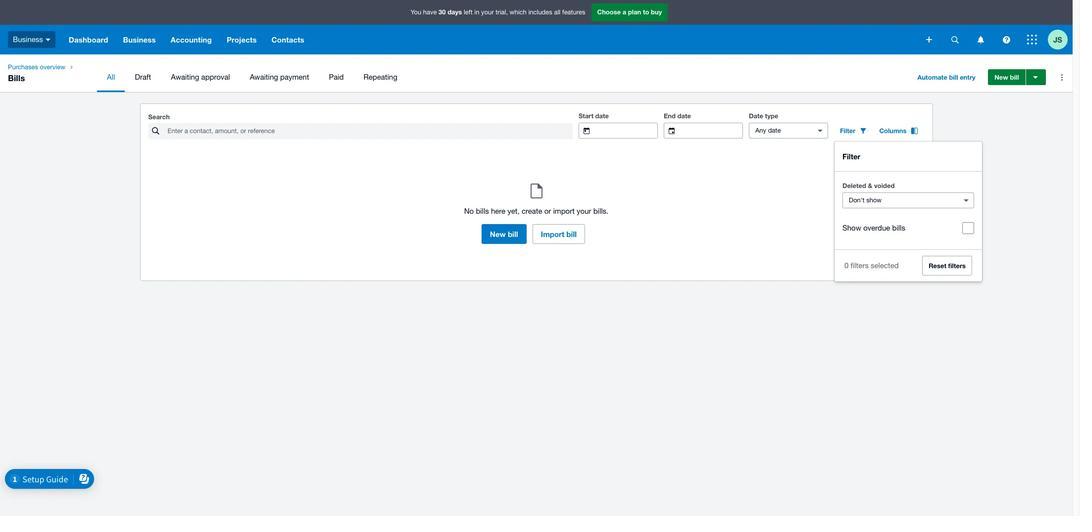 Task type: locate. For each thing, give the bounding box(es) containing it.
filters for reset
[[949, 262, 966, 270]]

svg image inside business popup button
[[45, 39, 50, 41]]

paid
[[329, 73, 344, 81]]

reset filters
[[929, 262, 966, 270]]

1 horizontal spatial new
[[995, 73, 1009, 81]]

1 horizontal spatial filters
[[949, 262, 966, 270]]

bills
[[476, 207, 489, 215], [893, 224, 906, 232]]

1 vertical spatial new
[[490, 230, 506, 239]]

0 vertical spatial new bill button
[[989, 69, 1026, 85]]

1 vertical spatial bills
[[893, 224, 906, 232]]

new bill
[[995, 73, 1020, 81], [490, 230, 518, 239]]

filter down filter button on the top right of the page
[[843, 152, 861, 161]]

new bill down here
[[490, 230, 518, 239]]

filter group
[[835, 142, 983, 282]]

import
[[554, 207, 575, 215]]

js button
[[1049, 25, 1073, 54]]

import bill
[[541, 230, 577, 239]]

all
[[554, 9, 561, 16]]

business
[[13, 35, 43, 43], [123, 35, 156, 44]]

Start date field
[[598, 123, 658, 138]]

Search field
[[167, 124, 573, 139]]

bill right entry
[[1011, 73, 1020, 81]]

js
[[1054, 35, 1063, 44]]

filters right reset
[[949, 262, 966, 270]]

bill for automate bill entry popup button
[[950, 73, 959, 81]]

left
[[464, 9, 473, 16]]

2 horizontal spatial svg image
[[1003, 36, 1011, 43]]

0 horizontal spatial new
[[490, 230, 506, 239]]

have
[[423, 9, 437, 16]]

start date
[[579, 112, 609, 120]]

business up draft
[[123, 35, 156, 44]]

date
[[749, 112, 764, 120]]

new bill right entry
[[995, 73, 1020, 81]]

reset filters button
[[923, 256, 973, 276]]

accounting
[[171, 35, 212, 44]]

purchases overview link
[[4, 62, 69, 72]]

awaiting left the approval
[[171, 73, 199, 81]]

in
[[475, 9, 480, 16]]

svg image
[[1028, 35, 1038, 45], [978, 36, 984, 43], [927, 37, 933, 43]]

1 date from the left
[[596, 112, 609, 120]]

bill inside button
[[567, 230, 577, 239]]

business inside dropdown button
[[123, 35, 156, 44]]

contacts button
[[264, 25, 312, 54]]

show overdue bills
[[843, 224, 906, 232]]

0 horizontal spatial date
[[596, 112, 609, 120]]

banner
[[0, 0, 1073, 54]]

purchases overview
[[8, 63, 65, 71]]

your inside you have 30 days left in your trial, which includes all features
[[481, 9, 494, 16]]

filter left "columns"
[[841, 127, 856, 135]]

no
[[465, 207, 474, 215]]

new bill button down here
[[482, 224, 527, 244]]

bill
[[950, 73, 959, 81], [1011, 73, 1020, 81], [508, 230, 518, 239], [567, 230, 577, 239]]

filters right 0
[[851, 262, 869, 270]]

1 vertical spatial new bill button
[[482, 224, 527, 244]]

1 horizontal spatial awaiting
[[250, 73, 278, 81]]

bills right overdue
[[893, 224, 906, 232]]

menu containing all
[[97, 62, 904, 92]]

choose a plan to buy
[[598, 8, 662, 16]]

bills
[[8, 73, 25, 83]]

new bill button
[[989, 69, 1026, 85], [482, 224, 527, 244]]

filter
[[841, 127, 856, 135], [843, 152, 861, 161]]

2 date from the left
[[678, 112, 691, 120]]

paid link
[[319, 62, 354, 92]]

1 horizontal spatial new bill
[[995, 73, 1020, 81]]

1 horizontal spatial new bill button
[[989, 69, 1026, 85]]

1 horizontal spatial bills
[[893, 224, 906, 232]]

filters for 0
[[851, 262, 869, 270]]

or
[[545, 207, 551, 215]]

filter inside button
[[841, 127, 856, 135]]

0 vertical spatial your
[[481, 9, 494, 16]]

you have 30 days left in your trial, which includes all features
[[411, 8, 586, 16]]

here
[[491, 207, 506, 215]]

0 horizontal spatial filters
[[851, 262, 869, 270]]

filters inside button
[[949, 262, 966, 270]]

bill down the yet, at top
[[508, 230, 518, 239]]

new bill button right entry
[[989, 69, 1026, 85]]

date right "start"
[[596, 112, 609, 120]]

bill inside popup button
[[950, 73, 959, 81]]

buy
[[651, 8, 662, 16]]

new right entry
[[995, 73, 1009, 81]]

bills navigation
[[0, 54, 1073, 92]]

new for the leftmost new bill button
[[490, 230, 506, 239]]

deleted
[[843, 182, 867, 190]]

new down here
[[490, 230, 506, 239]]

filters
[[851, 262, 869, 270], [949, 262, 966, 270]]

business up purchases
[[13, 35, 43, 43]]

1 horizontal spatial date
[[678, 112, 691, 120]]

bill left entry
[[950, 73, 959, 81]]

bill for the leftmost new bill button
[[508, 230, 518, 239]]

new
[[995, 73, 1009, 81], [490, 230, 506, 239]]

contacts
[[272, 35, 305, 44]]

choose
[[598, 8, 621, 16]]

1 vertical spatial new bill
[[490, 230, 518, 239]]

bills right no
[[476, 207, 489, 215]]

2 horizontal spatial svg image
[[1028, 35, 1038, 45]]

0 vertical spatial new bill
[[995, 73, 1020, 81]]

1 horizontal spatial your
[[577, 207, 592, 215]]

End date field
[[683, 123, 743, 138]]

deleted & voided
[[843, 182, 895, 190]]

0 horizontal spatial business
[[13, 35, 43, 43]]

0 horizontal spatial awaiting
[[171, 73, 199, 81]]

your right "in"
[[481, 9, 494, 16]]

awaiting left 'payment'
[[250, 73, 278, 81]]

awaiting
[[171, 73, 199, 81], [250, 73, 278, 81]]

2 awaiting from the left
[[250, 73, 278, 81]]

yet,
[[508, 207, 520, 215]]

0 horizontal spatial new bill button
[[482, 224, 527, 244]]

date right end
[[678, 112, 691, 120]]

0 vertical spatial new
[[995, 73, 1009, 81]]

approval
[[201, 73, 230, 81]]

your
[[481, 9, 494, 16], [577, 207, 592, 215]]

1 horizontal spatial business
[[123, 35, 156, 44]]

1 awaiting from the left
[[171, 73, 199, 81]]

new inside bills navigation
[[995, 73, 1009, 81]]

show
[[843, 224, 862, 232]]

0 horizontal spatial svg image
[[45, 39, 50, 41]]

0 vertical spatial bills
[[476, 207, 489, 215]]

projects button
[[219, 25, 264, 54]]

create
[[522, 207, 543, 215]]

1 vertical spatial filter
[[843, 152, 861, 161]]

Deleted & voided field
[[844, 193, 956, 208]]

date
[[596, 112, 609, 120], [678, 112, 691, 120]]

accounting button
[[163, 25, 219, 54]]

0 horizontal spatial your
[[481, 9, 494, 16]]

a
[[623, 8, 627, 16]]

svg image
[[952, 36, 959, 43], [1003, 36, 1011, 43], [45, 39, 50, 41]]

your left bills.
[[577, 207, 592, 215]]

0 vertical spatial filter
[[841, 127, 856, 135]]

bill right import
[[567, 230, 577, 239]]

purchases
[[8, 63, 38, 71]]

navigation
[[61, 25, 920, 54]]

0
[[845, 262, 849, 270]]

entry
[[961, 73, 976, 81]]

menu
[[97, 62, 904, 92]]

plan
[[629, 8, 642, 16]]



Task type: describe. For each thing, give the bounding box(es) containing it.
end date
[[664, 112, 691, 120]]

0 horizontal spatial new bill
[[490, 230, 518, 239]]

no bills here yet, create or import your bills.
[[465, 207, 609, 215]]

overdue
[[864, 224, 891, 232]]

menu inside bills navigation
[[97, 62, 904, 92]]

awaiting for awaiting approval
[[171, 73, 199, 81]]

awaiting payment link
[[240, 62, 319, 92]]

30
[[439, 8, 446, 16]]

repeating
[[364, 73, 398, 81]]

&
[[869, 182, 873, 190]]

voided
[[875, 182, 895, 190]]

repeating link
[[354, 62, 408, 92]]

search
[[148, 113, 170, 121]]

bills inside filter group
[[893, 224, 906, 232]]

bills.
[[594, 207, 609, 215]]

new bill inside bills navigation
[[995, 73, 1020, 81]]

date for start date
[[596, 112, 609, 120]]

days
[[448, 8, 462, 16]]

trial,
[[496, 9, 508, 16]]

awaiting approval
[[171, 73, 230, 81]]

all link
[[97, 62, 125, 92]]

dashboard link
[[61, 25, 116, 54]]

which
[[510, 9, 527, 16]]

you
[[411, 9, 422, 16]]

import
[[541, 230, 565, 239]]

includes
[[529, 9, 553, 16]]

automate bill entry button
[[912, 69, 982, 85]]

filter button
[[835, 123, 874, 139]]

business inside popup button
[[13, 35, 43, 43]]

draft
[[135, 73, 151, 81]]

date for end date
[[678, 112, 691, 120]]

awaiting approval link
[[161, 62, 240, 92]]

columns
[[880, 127, 907, 135]]

Date type field
[[750, 123, 810, 138]]

type
[[766, 112, 779, 120]]

new bill button inside bills navigation
[[989, 69, 1026, 85]]

payment
[[280, 73, 309, 81]]

1 vertical spatial your
[[577, 207, 592, 215]]

all
[[107, 73, 115, 81]]

draft link
[[125, 62, 161, 92]]

1 horizontal spatial svg image
[[978, 36, 984, 43]]

selected
[[871, 262, 899, 270]]

to
[[643, 8, 650, 16]]

date type
[[749, 112, 779, 120]]

automate bill entry
[[918, 73, 976, 81]]

0 filters selected
[[845, 262, 899, 270]]

overview
[[40, 63, 65, 71]]

bill for new bill button inside bills navigation
[[1011, 73, 1020, 81]]

new for new bill button inside bills navigation
[[995, 73, 1009, 81]]

business button
[[116, 25, 163, 54]]

projects
[[227, 35, 257, 44]]

automate
[[918, 73, 948, 81]]

dashboard
[[69, 35, 108, 44]]

start
[[579, 112, 594, 120]]

navigation containing dashboard
[[61, 25, 920, 54]]

0 horizontal spatial svg image
[[927, 37, 933, 43]]

0 horizontal spatial bills
[[476, 207, 489, 215]]

end
[[664, 112, 676, 120]]

reset
[[929, 262, 947, 270]]

overflow menu image
[[1053, 67, 1072, 87]]

import bill button
[[533, 224, 586, 244]]

awaiting for awaiting payment
[[250, 73, 278, 81]]

columns button
[[874, 123, 925, 139]]

business button
[[0, 25, 61, 54]]

filter inside group
[[843, 152, 861, 161]]

features
[[563, 9, 586, 16]]

awaiting payment
[[250, 73, 309, 81]]

bill for import bill button
[[567, 230, 577, 239]]

banner containing js
[[0, 0, 1073, 54]]

1 horizontal spatial svg image
[[952, 36, 959, 43]]



Task type: vqa. For each thing, say whether or not it's contained in the screenshot.
End
yes



